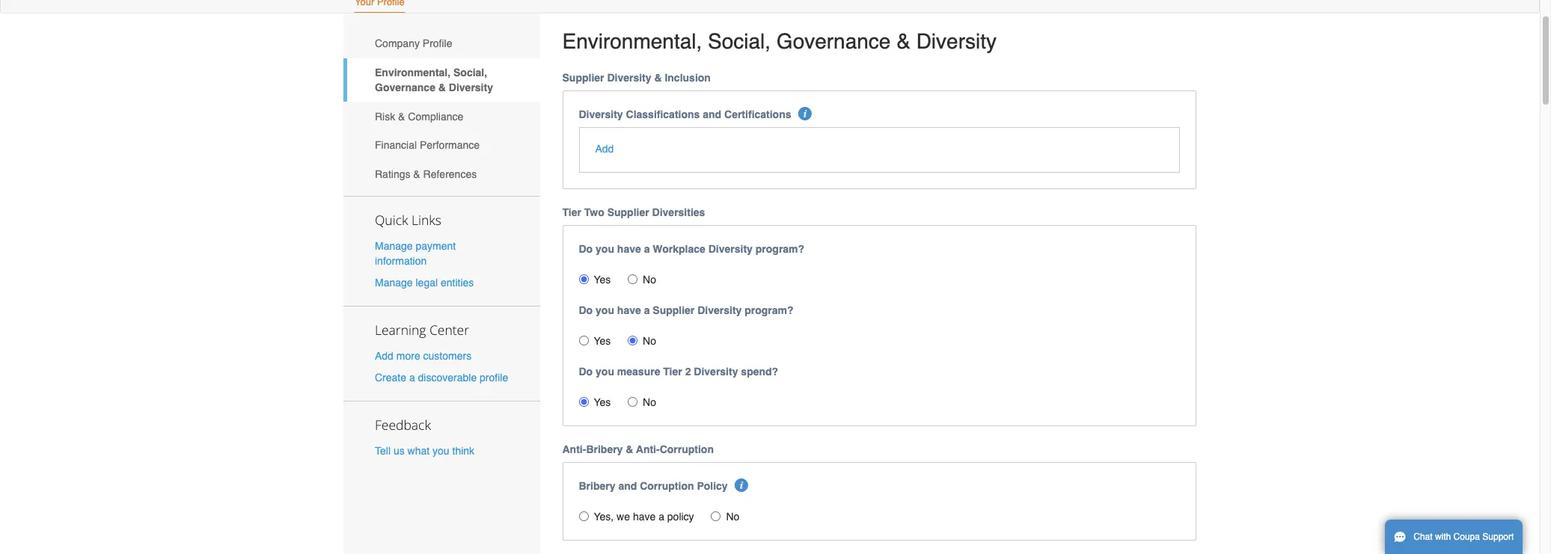 Task type: describe. For each thing, give the bounding box(es) containing it.
anti-bribery & anti-corruption
[[563, 444, 714, 456]]

we
[[617, 511, 630, 523]]

manage payment information link
[[375, 240, 456, 267]]

what
[[408, 446, 430, 458]]

certifications
[[725, 108, 792, 120]]

compliance
[[408, 111, 464, 122]]

do you have a workplace diversity program?
[[579, 243, 805, 255]]

learning center
[[375, 321, 469, 339]]

diversities
[[652, 207, 705, 219]]

financial performance link
[[344, 131, 540, 160]]

manage for manage payment information
[[375, 240, 413, 252]]

profile
[[480, 372, 508, 384]]

you inside button
[[433, 446, 450, 458]]

1 anti- from the left
[[563, 444, 586, 456]]

risk & compliance
[[375, 111, 464, 122]]

two
[[585, 207, 605, 219]]

information
[[375, 255, 427, 267]]

do for do you have a workplace diversity program?
[[579, 243, 593, 255]]

2 horizontal spatial supplier
[[653, 305, 695, 317]]

quick links
[[375, 211, 442, 229]]

company
[[375, 38, 420, 50]]

company profile
[[375, 38, 453, 50]]

do for do you have a supplier diversity program?
[[579, 305, 593, 317]]

no for workplace
[[643, 274, 657, 286]]

classifications
[[626, 108, 700, 120]]

0 vertical spatial corruption
[[660, 444, 714, 456]]

2
[[685, 366, 691, 378]]

1 vertical spatial social,
[[454, 67, 487, 79]]

yes,
[[594, 511, 614, 523]]

risk
[[375, 111, 395, 122]]

do you measure tier 2 diversity spend?
[[579, 366, 779, 378]]

more
[[397, 350, 420, 362]]

chat with coupa support button
[[1386, 520, 1524, 555]]

links
[[412, 211, 442, 229]]

financial performance
[[375, 139, 480, 151]]

0 vertical spatial tier
[[563, 207, 582, 219]]

performance
[[420, 139, 480, 151]]

profile
[[423, 38, 453, 50]]

have for workplace
[[617, 243, 641, 255]]

spend?
[[741, 366, 779, 378]]

no for 2
[[643, 397, 657, 409]]

0 vertical spatial environmental,
[[563, 29, 702, 53]]

add more customers link
[[375, 350, 472, 362]]

tell
[[375, 446, 391, 458]]

manage payment information
[[375, 240, 456, 267]]

a for do you have a supplier diversity program?
[[644, 305, 650, 317]]

financial
[[375, 139, 417, 151]]

1 vertical spatial supplier
[[608, 207, 650, 219]]

1 horizontal spatial social,
[[708, 29, 771, 53]]

create a discoverable profile link
[[375, 372, 508, 384]]

chat with coupa support
[[1414, 532, 1515, 543]]

a right create
[[409, 372, 415, 384]]

ratings
[[375, 168, 411, 180]]

do for do you measure tier 2 diversity spend?
[[579, 366, 593, 378]]

coupa
[[1454, 532, 1481, 543]]

learning
[[375, 321, 426, 339]]

program? for do you have a workplace diversity program?
[[756, 243, 805, 255]]

a for yes, we have a policy
[[659, 511, 665, 523]]

you for do you measure tier 2 diversity spend?
[[596, 366, 615, 378]]



Task type: vqa. For each thing, say whether or not it's contained in the screenshot.
Invoices at the top left
no



Task type: locate. For each thing, give the bounding box(es) containing it.
1 vertical spatial yes
[[594, 336, 611, 348]]

policy
[[668, 511, 694, 523]]

no down the measure
[[643, 397, 657, 409]]

add up two
[[595, 143, 614, 155]]

bribery up yes,
[[579, 481, 616, 493]]

additional information image right the policy
[[735, 479, 749, 493]]

2 vertical spatial do
[[579, 366, 593, 378]]

1 horizontal spatial supplier
[[608, 207, 650, 219]]

0 horizontal spatial social,
[[454, 67, 487, 79]]

yes
[[594, 274, 611, 286], [594, 336, 611, 348], [594, 397, 611, 409]]

environmental, inside environmental, social, governance & diversity
[[375, 67, 451, 79]]

supplier diversity & inclusion
[[563, 72, 711, 84]]

2 yes from the top
[[594, 336, 611, 348]]

1 vertical spatial have
[[617, 305, 641, 317]]

have up the measure
[[617, 305, 641, 317]]

0 vertical spatial manage
[[375, 240, 413, 252]]

supplier up do you measure tier 2 diversity spend?
[[653, 305, 695, 317]]

0 horizontal spatial tier
[[563, 207, 582, 219]]

a left workplace
[[644, 243, 650, 255]]

inclusion
[[665, 72, 711, 84]]

add for add more customers
[[375, 350, 394, 362]]

tell us what you think
[[375, 446, 475, 458]]

entities
[[441, 277, 474, 289]]

0 vertical spatial have
[[617, 243, 641, 255]]

ratings & references link
[[344, 160, 540, 189]]

additional information image
[[799, 107, 812, 120], [735, 479, 749, 493]]

bribery up bribery and corruption policy
[[586, 444, 623, 456]]

manage inside manage payment information
[[375, 240, 413, 252]]

have
[[617, 243, 641, 255], [617, 305, 641, 317], [633, 511, 656, 523]]

tier
[[563, 207, 582, 219], [663, 366, 683, 378]]

0 horizontal spatial additional information image
[[735, 479, 749, 493]]

add up create
[[375, 350, 394, 362]]

1 horizontal spatial add
[[595, 143, 614, 155]]

references
[[423, 168, 477, 180]]

corruption up the policy
[[660, 444, 714, 456]]

0 horizontal spatial environmental, social, governance & diversity
[[375, 67, 493, 94]]

1 manage from the top
[[375, 240, 413, 252]]

policy
[[697, 481, 728, 493]]

2 anti- from the left
[[636, 444, 660, 456]]

no down the policy
[[726, 511, 740, 523]]

0 vertical spatial and
[[703, 108, 722, 120]]

customers
[[423, 350, 472, 362]]

and down inclusion
[[703, 108, 722, 120]]

legal
[[416, 277, 438, 289]]

0 horizontal spatial anti-
[[563, 444, 586, 456]]

0 horizontal spatial and
[[619, 481, 637, 493]]

yes for do you have a supplier diversity program?
[[594, 336, 611, 348]]

2 do from the top
[[579, 305, 593, 317]]

manage legal entities link
[[375, 277, 474, 289]]

1 vertical spatial corruption
[[640, 481, 694, 493]]

corruption
[[660, 444, 714, 456], [640, 481, 694, 493]]

supplier up "add" button
[[563, 72, 604, 84]]

have for supplier
[[617, 305, 641, 317]]

bribery
[[586, 444, 623, 456], [579, 481, 616, 493]]

3 do from the top
[[579, 366, 593, 378]]

1 horizontal spatial additional information image
[[799, 107, 812, 120]]

2 vertical spatial yes
[[594, 397, 611, 409]]

1 horizontal spatial governance
[[777, 29, 891, 53]]

discoverable
[[418, 372, 477, 384]]

0 vertical spatial environmental, social, governance & diversity
[[563, 29, 997, 53]]

1 vertical spatial and
[[619, 481, 637, 493]]

1 horizontal spatial environmental, social, governance & diversity
[[563, 29, 997, 53]]

bribery and corruption policy
[[579, 481, 728, 493]]

risk & compliance link
[[344, 102, 540, 131]]

no down workplace
[[643, 274, 657, 286]]

environmental, social, governance & diversity link
[[344, 58, 540, 102]]

governance
[[777, 29, 891, 53], [375, 82, 436, 94]]

0 horizontal spatial add
[[375, 350, 394, 362]]

tell us what you think button
[[375, 444, 475, 459]]

diversity classifications and certifications
[[579, 108, 792, 120]]

1 horizontal spatial tier
[[663, 366, 683, 378]]

no for supplier
[[643, 336, 657, 348]]

social,
[[708, 29, 771, 53], [454, 67, 487, 79]]

0 vertical spatial program?
[[756, 243, 805, 255]]

create
[[375, 372, 407, 384]]

0 vertical spatial do
[[579, 243, 593, 255]]

center
[[430, 321, 469, 339]]

1 vertical spatial tier
[[663, 366, 683, 378]]

manage up information
[[375, 240, 413, 252]]

additional information image for certifications
[[799, 107, 812, 120]]

environmental, down company profile
[[375, 67, 451, 79]]

diversity
[[917, 29, 997, 53], [607, 72, 652, 84], [449, 82, 493, 94], [579, 108, 623, 120], [709, 243, 753, 255], [698, 305, 742, 317], [694, 366, 738, 378]]

ratings & references
[[375, 168, 477, 180]]

do
[[579, 243, 593, 255], [579, 305, 593, 317], [579, 366, 593, 378]]

payment
[[416, 240, 456, 252]]

1 do from the top
[[579, 243, 593, 255]]

&
[[897, 29, 911, 53], [655, 72, 662, 84], [439, 82, 446, 94], [398, 111, 405, 122], [413, 168, 420, 180], [626, 444, 634, 456]]

have down tier two supplier diversities
[[617, 243, 641, 255]]

no
[[643, 274, 657, 286], [643, 336, 657, 348], [643, 397, 657, 409], [726, 511, 740, 523]]

with
[[1436, 532, 1452, 543]]

0 vertical spatial yes
[[594, 274, 611, 286]]

think
[[453, 446, 475, 458]]

yes for do you measure tier 2 diversity spend?
[[594, 397, 611, 409]]

and up "we"
[[619, 481, 637, 493]]

1 vertical spatial do
[[579, 305, 593, 317]]

you for do you have a workplace diversity program?
[[596, 243, 615, 255]]

None radio
[[579, 275, 589, 285], [628, 275, 638, 285], [628, 336, 638, 346], [579, 398, 589, 407], [579, 512, 589, 522], [579, 275, 589, 285], [628, 275, 638, 285], [628, 336, 638, 346], [579, 398, 589, 407], [579, 512, 589, 522]]

manage legal entities
[[375, 277, 474, 289]]

1 vertical spatial environmental, social, governance & diversity
[[375, 67, 493, 94]]

and
[[703, 108, 722, 120], [619, 481, 637, 493]]

tier two supplier diversities
[[563, 207, 705, 219]]

environmental, social, governance & diversity
[[563, 29, 997, 53], [375, 67, 493, 94]]

measure
[[617, 366, 661, 378]]

1 vertical spatial bribery
[[579, 481, 616, 493]]

1 horizontal spatial anti-
[[636, 444, 660, 456]]

support
[[1483, 532, 1515, 543]]

0 vertical spatial supplier
[[563, 72, 604, 84]]

1 horizontal spatial environmental,
[[563, 29, 702, 53]]

0 vertical spatial additional information image
[[799, 107, 812, 120]]

0 vertical spatial bribery
[[586, 444, 623, 456]]

1 vertical spatial manage
[[375, 277, 413, 289]]

feedback
[[375, 416, 431, 434]]

1 vertical spatial program?
[[745, 305, 794, 317]]

program?
[[756, 243, 805, 255], [745, 305, 794, 317]]

you for do you have a supplier diversity program?
[[596, 305, 615, 317]]

supplier
[[563, 72, 604, 84], [608, 207, 650, 219], [653, 305, 695, 317]]

1 yes from the top
[[594, 274, 611, 286]]

supplier right two
[[608, 207, 650, 219]]

create a discoverable profile
[[375, 372, 508, 384]]

workplace
[[653, 243, 706, 255]]

1 vertical spatial environmental,
[[375, 67, 451, 79]]

a up the measure
[[644, 305, 650, 317]]

0 horizontal spatial supplier
[[563, 72, 604, 84]]

quick
[[375, 211, 408, 229]]

company profile link
[[344, 29, 540, 58]]

0 horizontal spatial environmental,
[[375, 67, 451, 79]]

2 vertical spatial supplier
[[653, 305, 695, 317]]

add button
[[595, 142, 614, 157]]

you
[[596, 243, 615, 255], [596, 305, 615, 317], [596, 366, 615, 378], [433, 446, 450, 458]]

tier left 2
[[663, 366, 683, 378]]

us
[[394, 446, 405, 458]]

diversity inside environmental, social, governance & diversity
[[449, 82, 493, 94]]

social, up inclusion
[[708, 29, 771, 53]]

yes, we have a policy
[[594, 511, 694, 523]]

environmental,
[[563, 29, 702, 53], [375, 67, 451, 79]]

0 vertical spatial social,
[[708, 29, 771, 53]]

add more customers
[[375, 350, 472, 362]]

anti-
[[563, 444, 586, 456], [636, 444, 660, 456]]

1 vertical spatial additional information image
[[735, 479, 749, 493]]

environmental, up the supplier diversity & inclusion
[[563, 29, 702, 53]]

0 vertical spatial add
[[595, 143, 614, 155]]

no up the measure
[[643, 336, 657, 348]]

corruption up policy
[[640, 481, 694, 493]]

0 horizontal spatial governance
[[375, 82, 436, 94]]

tier left two
[[563, 207, 582, 219]]

a for do you have a workplace diversity program?
[[644, 243, 650, 255]]

have right "we"
[[633, 511, 656, 523]]

add
[[595, 143, 614, 155], [375, 350, 394, 362]]

program? for do you have a supplier diversity program?
[[745, 305, 794, 317]]

3 yes from the top
[[594, 397, 611, 409]]

1 vertical spatial governance
[[375, 82, 436, 94]]

2 manage from the top
[[375, 277, 413, 289]]

do you have a supplier diversity program?
[[579, 305, 794, 317]]

a
[[644, 243, 650, 255], [644, 305, 650, 317], [409, 372, 415, 384], [659, 511, 665, 523]]

additional information image right certifications
[[799, 107, 812, 120]]

1 horizontal spatial and
[[703, 108, 722, 120]]

add for add
[[595, 143, 614, 155]]

2 vertical spatial have
[[633, 511, 656, 523]]

manage down information
[[375, 277, 413, 289]]

social, down company profile link on the top
[[454, 67, 487, 79]]

0 vertical spatial governance
[[777, 29, 891, 53]]

a left policy
[[659, 511, 665, 523]]

have for policy
[[633, 511, 656, 523]]

manage for manage legal entities
[[375, 277, 413, 289]]

additional information image for policy
[[735, 479, 749, 493]]

1 vertical spatial add
[[375, 350, 394, 362]]

manage
[[375, 240, 413, 252], [375, 277, 413, 289]]

None radio
[[579, 336, 589, 346], [628, 398, 638, 407], [711, 512, 721, 522], [579, 336, 589, 346], [628, 398, 638, 407], [711, 512, 721, 522]]

chat
[[1414, 532, 1433, 543]]

yes for do you have a workplace diversity program?
[[594, 274, 611, 286]]



